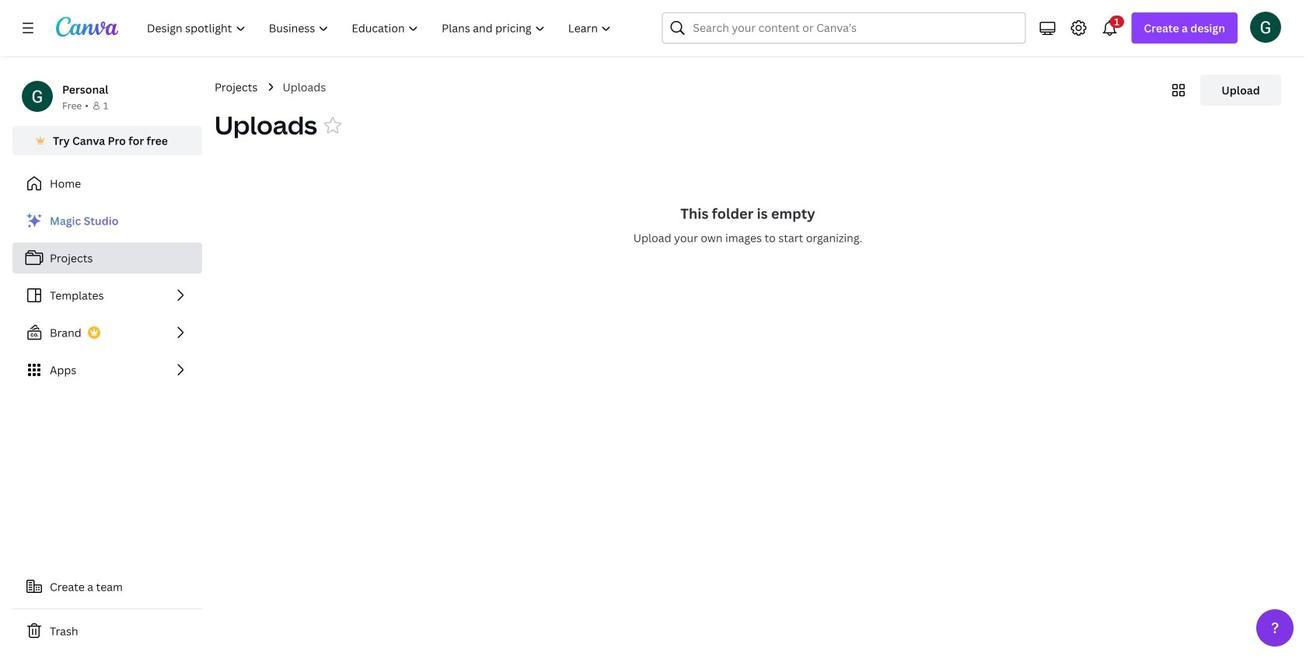Task type: vqa. For each thing, say whether or not it's contained in the screenshot.
Category button
no



Task type: locate. For each thing, give the bounding box(es) containing it.
top level navigation element
[[137, 12, 625, 44]]

None search field
[[662, 12, 1026, 44]]

list
[[12, 205, 202, 386]]

Search search field
[[693, 13, 995, 43]]



Task type: describe. For each thing, give the bounding box(es) containing it.
greg robinson image
[[1250, 11, 1281, 43]]



